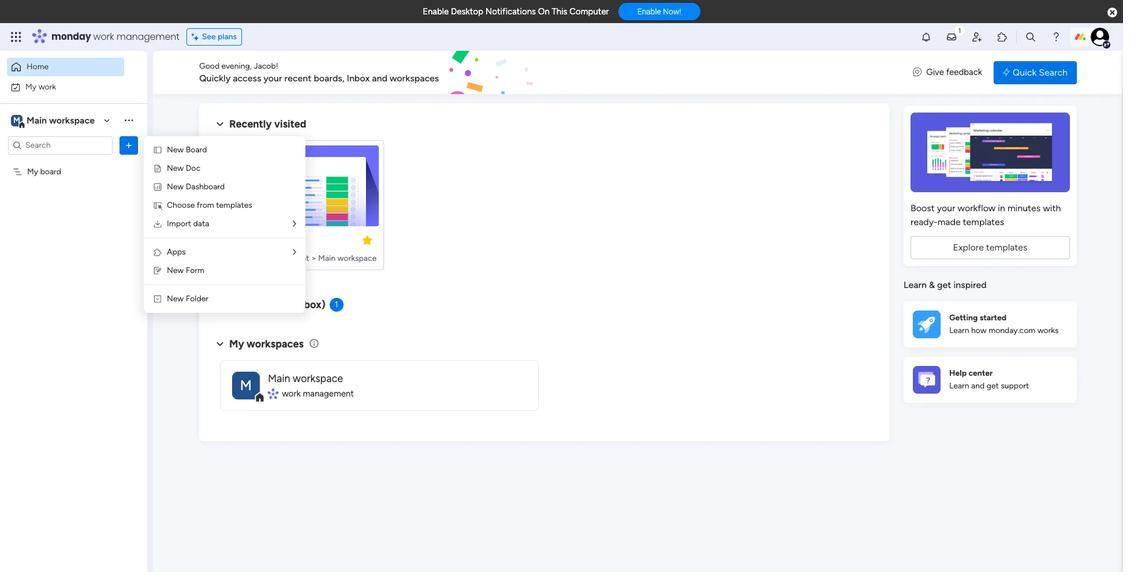 Task type: describe. For each thing, give the bounding box(es) containing it.
search everything image
[[1025, 31, 1037, 43]]

new for new folder
[[167, 294, 184, 304]]

update
[[229, 299, 264, 311]]

service icon image
[[153, 164, 162, 173]]

close recently visited image
[[213, 117, 227, 131]]

and inside help center learn and get support
[[972, 381, 985, 391]]

see plans
[[202, 32, 237, 42]]

list arrow image for import data
[[293, 220, 296, 228]]

new board
[[167, 145, 207, 155]]

apps
[[167, 247, 186, 257]]

enable desktop notifications on this computer
[[423, 6, 609, 17]]

menu containing new board
[[144, 136, 306, 313]]

give
[[927, 67, 945, 78]]

monday
[[51, 30, 91, 43]]

inspired
[[954, 280, 987, 291]]

minutes
[[1008, 203, 1041, 214]]

doc
[[186, 163, 200, 173]]

select product image
[[10, 31, 22, 43]]

getting
[[950, 313, 978, 323]]

see plans button
[[186, 28, 242, 46]]

invite members image
[[972, 31, 983, 43]]

workspace image inside 'element'
[[11, 114, 23, 127]]

dashboard
[[186, 182, 225, 192]]

getting started element
[[904, 301, 1077, 347]]

home button
[[7, 58, 124, 76]]

new folder
[[167, 294, 209, 304]]

new dashboard
[[167, 182, 225, 192]]

my board inside list box
[[27, 167, 61, 176]]

boost
[[911, 203, 935, 214]]

m for workspace image inside 'element'
[[13, 115, 20, 125]]

import data image
[[153, 220, 162, 229]]

recently visited
[[229, 118, 306, 131]]

my workspaces
[[229, 338, 304, 351]]

inbox image
[[946, 31, 958, 43]]

my right close my workspaces image
[[229, 338, 244, 351]]

work down my workspaces
[[282, 389, 301, 399]]

choose from templates
[[167, 200, 252, 210]]

my board list box
[[0, 159, 147, 337]]

new dashboard image
[[153, 183, 162, 192]]

templates inside button
[[987, 242, 1028, 253]]

help image
[[1051, 31, 1062, 43]]

(inbox)
[[291, 299, 326, 311]]

learn for getting
[[950, 326, 970, 336]]

good
[[199, 61, 220, 71]]

1 horizontal spatial workspace image
[[232, 372, 260, 399]]

explore
[[953, 242, 984, 253]]

notifications
[[486, 6, 536, 17]]

my work button
[[7, 78, 124, 96]]

board
[[186, 145, 207, 155]]

1 vertical spatial main
[[318, 254, 336, 263]]

help center element
[[904, 357, 1077, 403]]

v2 bolt switch image
[[1004, 66, 1010, 79]]

import
[[167, 219, 191, 229]]

from
[[197, 200, 214, 210]]

management for work management > main workspace
[[262, 254, 309, 263]]

quick search button
[[994, 61, 1077, 84]]

search
[[1039, 67, 1068, 78]]

my work
[[25, 82, 56, 92]]

>
[[311, 254, 316, 263]]

work right monday
[[93, 30, 114, 43]]

monday.com
[[989, 326, 1036, 336]]

v2 user feedback image
[[913, 66, 922, 79]]

form
[[186, 266, 205, 276]]

support
[[1001, 381, 1030, 391]]

new for new board
[[167, 145, 184, 155]]

new board image
[[153, 146, 162, 155]]

enable for enable now!
[[638, 7, 661, 16]]

plans
[[218, 32, 237, 42]]

work inside button
[[39, 82, 56, 92]]

my right public board image
[[244, 235, 258, 246]]

desktop
[[451, 6, 484, 17]]

2 vertical spatial workspace
[[293, 372, 343, 385]]

workspaces inside good evening, jacob! quickly access your recent boards, inbox and workspaces
[[390, 73, 439, 84]]

home
[[27, 62, 49, 72]]

jacob!
[[254, 61, 278, 71]]

help center learn and get support
[[950, 368, 1030, 391]]

1 horizontal spatial board
[[260, 235, 285, 246]]

workspace selection element
[[11, 114, 96, 129]]

m for the rightmost workspace image
[[240, 377, 252, 394]]

see
[[202, 32, 216, 42]]

choose from templates image
[[153, 201, 162, 210]]

1 vertical spatial workspace
[[338, 254, 377, 263]]



Task type: locate. For each thing, give the bounding box(es) containing it.
feedback
[[947, 67, 983, 78]]

quickly
[[199, 73, 231, 84]]

feed
[[267, 299, 289, 311]]

new right new dashboard image
[[167, 182, 184, 192]]

board inside list box
[[40, 167, 61, 176]]

0 horizontal spatial apps image
[[153, 248, 162, 257]]

enable for enable desktop notifications on this computer
[[423, 6, 449, 17]]

work down home
[[39, 82, 56, 92]]

templates inside the boost your workflow in minutes with ready-made templates
[[963, 217, 1005, 228]]

4 new from the top
[[167, 266, 184, 276]]

0 horizontal spatial workspaces
[[247, 338, 304, 351]]

1 vertical spatial main workspace
[[268, 372, 343, 385]]

0 vertical spatial list arrow image
[[293, 220, 296, 228]]

1 horizontal spatial main workspace
[[268, 372, 343, 385]]

3 new from the top
[[167, 182, 184, 192]]

learn & get inspired
[[904, 280, 987, 291]]

0 vertical spatial learn
[[904, 280, 927, 291]]

1 horizontal spatial and
[[972, 381, 985, 391]]

templates
[[216, 200, 252, 210], [963, 217, 1005, 228], [987, 242, 1028, 253]]

now!
[[663, 7, 682, 16]]

2 list arrow image from the top
[[293, 248, 296, 256]]

2 vertical spatial learn
[[950, 381, 970, 391]]

made
[[938, 217, 961, 228]]

this
[[552, 6, 568, 17]]

enable inside button
[[638, 7, 661, 16]]

1 vertical spatial management
[[262, 254, 309, 263]]

enable now! button
[[619, 3, 701, 20]]

workspaces
[[390, 73, 439, 84], [247, 338, 304, 351]]

getting started learn how monday.com works
[[950, 313, 1059, 336]]

0 vertical spatial m
[[13, 115, 20, 125]]

works
[[1038, 326, 1059, 336]]

0 horizontal spatial enable
[[423, 6, 449, 17]]

new form
[[167, 266, 205, 276]]

data
[[193, 219, 209, 229]]

Search in workspace field
[[24, 139, 96, 152]]

2 vertical spatial management
[[303, 389, 354, 399]]

main workspace up work management
[[268, 372, 343, 385]]

workspaces down 'update feed (inbox)'
[[247, 338, 304, 351]]

import data
[[167, 219, 209, 229]]

1 vertical spatial learn
[[950, 326, 970, 336]]

1 vertical spatial templates
[[963, 217, 1005, 228]]

0 vertical spatial main workspace
[[27, 115, 95, 126]]

my board down 'search in workspace' field
[[27, 167, 61, 176]]

workflow
[[958, 203, 996, 214]]

0 vertical spatial get
[[938, 280, 952, 291]]

my board
[[27, 167, 61, 176], [244, 235, 285, 246]]

new for new dashboard
[[167, 182, 184, 192]]

0 horizontal spatial my board
[[27, 167, 61, 176]]

list arrow image
[[293, 220, 296, 228], [293, 248, 296, 256]]

0 vertical spatial workspace
[[49, 115, 95, 126]]

remove from favorites image
[[362, 234, 373, 246]]

quick search
[[1013, 67, 1068, 78]]

1 vertical spatial m
[[240, 377, 252, 394]]

computer
[[570, 6, 609, 17]]

1 horizontal spatial workspaces
[[390, 73, 439, 84]]

1 vertical spatial apps image
[[153, 248, 162, 257]]

recently
[[229, 118, 272, 131]]

ready-
[[911, 217, 938, 228]]

m inside workspace selection 'element'
[[13, 115, 20, 125]]

main workspace inside workspace selection 'element'
[[27, 115, 95, 126]]

management for work management
[[303, 389, 354, 399]]

new right the new board icon
[[167, 145, 184, 155]]

notifications image
[[921, 31, 932, 43]]

templates down workflow
[[963, 217, 1005, 228]]

new right 'service icon'
[[167, 163, 184, 173]]

1 vertical spatial my board
[[244, 235, 285, 246]]

give feedback
[[927, 67, 983, 78]]

visited
[[274, 118, 306, 131]]

your
[[264, 73, 282, 84], [937, 203, 956, 214]]

1 new from the top
[[167, 145, 184, 155]]

1 horizontal spatial main
[[268, 372, 290, 385]]

1 vertical spatial workspace image
[[232, 372, 260, 399]]

apps image up form image on the top of page
[[153, 248, 162, 257]]

1 horizontal spatial m
[[240, 377, 252, 394]]

your inside the boost your workflow in minutes with ready-made templates
[[937, 203, 956, 214]]

0 vertical spatial your
[[264, 73, 282, 84]]

board right public board image
[[260, 235, 285, 246]]

0 horizontal spatial and
[[372, 73, 388, 84]]

workspace up work management
[[293, 372, 343, 385]]

learn inside the getting started learn how monday.com works
[[950, 326, 970, 336]]

1 horizontal spatial my board
[[244, 235, 285, 246]]

help
[[950, 368, 967, 378]]

main
[[27, 115, 47, 126], [318, 254, 336, 263], [268, 372, 290, 385]]

recent
[[285, 73, 312, 84]]

2 new from the top
[[167, 163, 184, 173]]

templates image image
[[915, 113, 1067, 192]]

m
[[13, 115, 20, 125], [240, 377, 252, 394]]

0 vertical spatial and
[[372, 73, 388, 84]]

0 horizontal spatial main workspace
[[27, 115, 95, 126]]

started
[[980, 313, 1007, 323]]

your inside good evening, jacob! quickly access your recent boards, inbox and workspaces
[[264, 73, 282, 84]]

new
[[167, 145, 184, 155], [167, 163, 184, 173], [167, 182, 184, 192], [167, 266, 184, 276], [167, 294, 184, 304]]

close my workspaces image
[[213, 337, 227, 351]]

apps image
[[997, 31, 1009, 43], [153, 248, 162, 257]]

how
[[972, 326, 987, 336]]

templates right from
[[216, 200, 252, 210]]

templates right explore
[[987, 242, 1028, 253]]

management
[[117, 30, 179, 43], [262, 254, 309, 263], [303, 389, 354, 399]]

0 horizontal spatial get
[[938, 280, 952, 291]]

center
[[969, 368, 993, 378]]

your down jacob!
[[264, 73, 282, 84]]

boards,
[[314, 73, 345, 84]]

main inside workspace selection 'element'
[[27, 115, 47, 126]]

evening,
[[222, 61, 252, 71]]

0 vertical spatial board
[[40, 167, 61, 176]]

0 vertical spatial management
[[117, 30, 179, 43]]

get inside help center learn and get support
[[987, 381, 999, 391]]

workspaces right inbox
[[390, 73, 439, 84]]

choose
[[167, 200, 195, 210]]

2 horizontal spatial main
[[318, 254, 336, 263]]

main down my workspaces
[[268, 372, 290, 385]]

workspace inside 'element'
[[49, 115, 95, 126]]

explore templates
[[953, 242, 1028, 253]]

templates inside menu
[[216, 200, 252, 210]]

new for new doc
[[167, 163, 184, 173]]

new folder image
[[153, 295, 162, 304]]

jacob simon image
[[1091, 28, 1110, 46]]

my inside button
[[25, 82, 37, 92]]

new right form image on the top of page
[[167, 266, 184, 276]]

2 vertical spatial templates
[[987, 242, 1028, 253]]

option
[[0, 161, 147, 163]]

learn left &
[[904, 280, 927, 291]]

good evening, jacob! quickly access your recent boards, inbox and workspaces
[[199, 61, 439, 84]]

1 horizontal spatial get
[[987, 381, 999, 391]]

list arrow image for apps
[[293, 248, 296, 256]]

and right inbox
[[372, 73, 388, 84]]

my board right public board image
[[244, 235, 285, 246]]

explore templates button
[[911, 236, 1070, 259]]

on
[[538, 6, 550, 17]]

&
[[929, 280, 935, 291]]

form image
[[153, 266, 162, 276]]

board
[[40, 167, 61, 176], [260, 235, 285, 246]]

folder
[[186, 294, 209, 304]]

your up the made
[[937, 203, 956, 214]]

1 vertical spatial list arrow image
[[293, 248, 296, 256]]

learn down getting
[[950, 326, 970, 336]]

inbox
[[347, 73, 370, 84]]

get down center
[[987, 381, 999, 391]]

1 vertical spatial your
[[937, 203, 956, 214]]

learn inside help center learn and get support
[[950, 381, 970, 391]]

new for new form
[[167, 266, 184, 276]]

in
[[998, 203, 1006, 214]]

enable now!
[[638, 7, 682, 16]]

0 horizontal spatial main
[[27, 115, 47, 126]]

enable
[[423, 6, 449, 17], [638, 7, 661, 16]]

0 horizontal spatial m
[[13, 115, 20, 125]]

enable left desktop
[[423, 6, 449, 17]]

1 vertical spatial get
[[987, 381, 999, 391]]

0 vertical spatial workspaces
[[390, 73, 439, 84]]

my
[[25, 82, 37, 92], [27, 167, 38, 176], [244, 235, 258, 246], [229, 338, 244, 351]]

0 vertical spatial main
[[27, 115, 47, 126]]

1 horizontal spatial your
[[937, 203, 956, 214]]

menu
[[144, 136, 306, 313]]

1 vertical spatial and
[[972, 381, 985, 391]]

0 vertical spatial apps image
[[997, 31, 1009, 43]]

list arrow image left the >
[[293, 248, 296, 256]]

boost your workflow in minutes with ready-made templates
[[911, 203, 1062, 228]]

get
[[938, 280, 952, 291], [987, 381, 999, 391]]

monday work management
[[51, 30, 179, 43]]

public board image
[[228, 234, 240, 247]]

workspace down remove from favorites icon
[[338, 254, 377, 263]]

options image
[[123, 140, 135, 151]]

main down my work
[[27, 115, 47, 126]]

main workspace up 'search in workspace' field
[[27, 115, 95, 126]]

my down home
[[25, 82, 37, 92]]

learn down help
[[950, 381, 970, 391]]

1 vertical spatial workspaces
[[247, 338, 304, 351]]

work management > main workspace
[[242, 254, 377, 263]]

main right the >
[[318, 254, 336, 263]]

0 horizontal spatial your
[[264, 73, 282, 84]]

0 vertical spatial templates
[[216, 200, 252, 210]]

1 horizontal spatial enable
[[638, 7, 661, 16]]

dapulse close image
[[1108, 7, 1118, 18]]

workspace image
[[11, 114, 23, 127], [232, 372, 260, 399]]

1 list arrow image from the top
[[293, 220, 296, 228]]

enable left now! at the right
[[638, 7, 661, 16]]

work up the update
[[242, 254, 260, 263]]

access
[[233, 73, 261, 84]]

my inside list box
[[27, 167, 38, 176]]

workspace options image
[[123, 115, 135, 126]]

0 horizontal spatial workspace image
[[11, 114, 23, 127]]

board down 'search in workspace' field
[[40, 167, 61, 176]]

and
[[372, 73, 388, 84], [972, 381, 985, 391]]

new doc
[[167, 163, 200, 173]]

learn
[[904, 280, 927, 291], [950, 326, 970, 336], [950, 381, 970, 391]]

new right new folder icon
[[167, 294, 184, 304]]

list arrow image up work management > main workspace
[[293, 220, 296, 228]]

my down 'search in workspace' field
[[27, 167, 38, 176]]

5 new from the top
[[167, 294, 184, 304]]

1
[[335, 300, 338, 310]]

workspace up 'search in workspace' field
[[49, 115, 95, 126]]

with
[[1043, 203, 1062, 214]]

update feed (inbox)
[[229, 299, 326, 311]]

0 vertical spatial workspace image
[[11, 114, 23, 127]]

1 horizontal spatial apps image
[[997, 31, 1009, 43]]

workspace
[[49, 115, 95, 126], [338, 254, 377, 263], [293, 372, 343, 385]]

1 image
[[955, 24, 965, 37]]

0 horizontal spatial board
[[40, 167, 61, 176]]

get right &
[[938, 280, 952, 291]]

work management
[[282, 389, 354, 399]]

and down center
[[972, 381, 985, 391]]

2 vertical spatial main
[[268, 372, 290, 385]]

apps image right invite members icon
[[997, 31, 1009, 43]]

1 vertical spatial board
[[260, 235, 285, 246]]

learn for help
[[950, 381, 970, 391]]

quick
[[1013, 67, 1037, 78]]

and inside good evening, jacob! quickly access your recent boards, inbox and workspaces
[[372, 73, 388, 84]]

0 vertical spatial my board
[[27, 167, 61, 176]]



Task type: vqa. For each thing, say whether or not it's contained in the screenshot.
bottom WORKSPACES
yes



